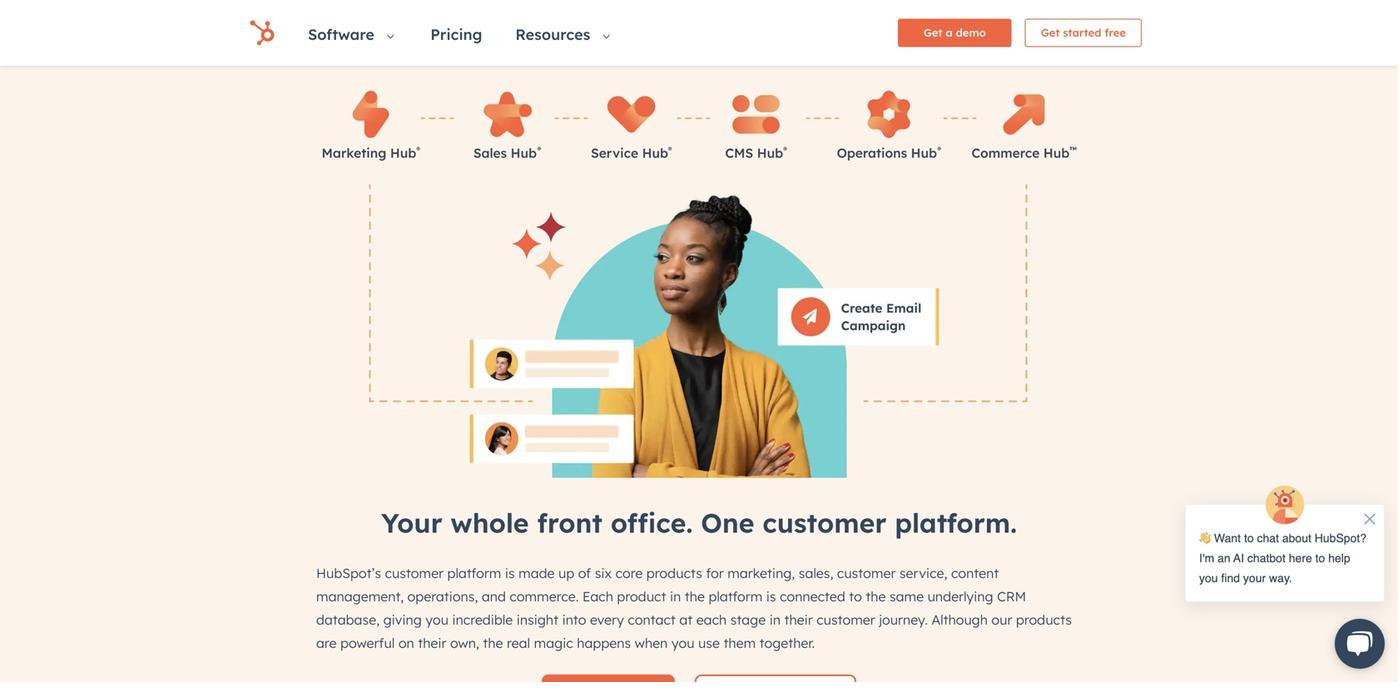 Task type: describe. For each thing, give the bounding box(es) containing it.
0 horizontal spatial the
[[483, 635, 503, 652]]

on
[[399, 635, 414, 652]]

each
[[583, 588, 613, 605]]

six
[[595, 565, 612, 582]]

one
[[701, 507, 755, 540]]

office.
[[611, 507, 693, 540]]

whole
[[451, 507, 529, 540]]

product
[[617, 588, 666, 605]]

2 horizontal spatial the
[[866, 588, 886, 605]]

get started free link
[[1025, 19, 1142, 47]]

content
[[951, 565, 999, 582]]

incredible
[[452, 612, 513, 628]]

0 horizontal spatial you
[[426, 612, 449, 628]]

contact
[[628, 612, 676, 628]]

into
[[562, 612, 586, 628]]

made
[[519, 565, 555, 582]]

software button
[[288, 0, 411, 66]]

get started free
[[1041, 26, 1126, 39]]

service,
[[900, 565, 948, 582]]

1 horizontal spatial is
[[766, 588, 776, 605]]

each
[[696, 612, 727, 628]]

own,
[[450, 635, 479, 652]]

0 vertical spatial is
[[505, 565, 515, 582]]

management,
[[316, 588, 404, 605]]

are
[[316, 635, 337, 652]]

crm
[[997, 588, 1027, 605]]

chat widget region
[[1169, 484, 1398, 683]]

magic
[[534, 635, 573, 652]]

1 horizontal spatial their
[[785, 612, 813, 628]]

resources
[[516, 25, 595, 44]]

underlying
[[928, 588, 994, 605]]

insight
[[517, 612, 559, 628]]

get a demo
[[924, 26, 986, 39]]

stage
[[731, 612, 766, 628]]

customer up operations,
[[385, 565, 444, 582]]

your
[[381, 507, 443, 540]]

demo
[[956, 26, 986, 39]]

them
[[724, 635, 756, 652]]



Task type: vqa. For each thing, say whether or not it's contained in the screenshot.
text box
no



Task type: locate. For each thing, give the bounding box(es) containing it.
1 horizontal spatial platform
[[709, 588, 763, 605]]

the right to
[[866, 588, 886, 605]]

1 horizontal spatial products
[[1016, 612, 1072, 628]]

front
[[537, 507, 603, 540]]

platform
[[447, 565, 501, 582], [709, 588, 763, 605]]

the left the real
[[483, 635, 503, 652]]

customer down to
[[817, 612, 876, 628]]

up
[[559, 565, 575, 582]]

of
[[578, 565, 591, 582]]

happens
[[577, 635, 631, 652]]

in up at
[[670, 588, 681, 605]]

in
[[670, 588, 681, 605], [770, 612, 781, 628]]

1 vertical spatial platform
[[709, 588, 763, 605]]

marketing,
[[728, 565, 795, 582]]

software
[[308, 25, 379, 44]]

core
[[616, 565, 643, 582]]

our
[[992, 612, 1013, 628]]

powerful
[[340, 635, 395, 652]]

0 horizontal spatial get
[[924, 26, 943, 39]]

their right on
[[418, 635, 447, 652]]

for
[[706, 565, 724, 582]]

same
[[890, 588, 924, 605]]

database,
[[316, 612, 380, 628]]

the
[[685, 588, 705, 605], [866, 588, 886, 605], [483, 635, 503, 652]]

0 vertical spatial their
[[785, 612, 813, 628]]

1 horizontal spatial get
[[1041, 26, 1060, 39]]

to
[[849, 588, 862, 605]]

get for get a demo
[[924, 26, 943, 39]]

and
[[482, 588, 506, 605]]

1 vertical spatial in
[[770, 612, 781, 628]]

a
[[946, 26, 953, 39]]

pricing link
[[411, 0, 496, 66]]

every
[[590, 612, 624, 628]]

together.
[[760, 635, 815, 652]]

0 vertical spatial products
[[647, 565, 703, 582]]

commerce.
[[510, 588, 579, 605]]

1 horizontal spatial the
[[685, 588, 705, 605]]

platform up 'stage'
[[709, 588, 763, 605]]

get left a
[[924, 26, 943, 39]]

hubspot's products, which include marketing hub, sales hub, service hub, cms hub, operations hub, and commerce hub, are connected on the same software platform. image
[[322, 89, 1077, 478]]

platform.
[[895, 507, 1017, 540]]

customer up to
[[837, 565, 896, 582]]

2 get from the left
[[1041, 26, 1060, 39]]

1 vertical spatial is
[[766, 588, 776, 605]]

get
[[924, 26, 943, 39], [1041, 26, 1060, 39]]

hubspot image
[[250, 20, 275, 45]]

their up together.
[[785, 612, 813, 628]]

you
[[426, 612, 449, 628], [672, 635, 695, 652]]

your whole front office. one customer platform.
[[381, 507, 1017, 540]]

0 vertical spatial platform
[[447, 565, 501, 582]]

0 vertical spatial you
[[426, 612, 449, 628]]

1 vertical spatial products
[[1016, 612, 1072, 628]]

their
[[785, 612, 813, 628], [418, 635, 447, 652]]

is left made
[[505, 565, 515, 582]]

is down marketing, at the bottom
[[766, 588, 776, 605]]

products
[[647, 565, 703, 582], [1016, 612, 1072, 628]]

giving
[[383, 612, 422, 628]]

1 horizontal spatial in
[[770, 612, 781, 628]]

1 get from the left
[[924, 26, 943, 39]]

0 horizontal spatial products
[[647, 565, 703, 582]]

pricing
[[431, 25, 482, 44]]

use
[[698, 635, 720, 652]]

platform up and
[[447, 565, 501, 582]]

0 horizontal spatial is
[[505, 565, 515, 582]]

connected
[[780, 588, 846, 605]]

you down operations,
[[426, 612, 449, 628]]

0 horizontal spatial in
[[670, 588, 681, 605]]

journey.
[[879, 612, 928, 628]]

when
[[635, 635, 668, 652]]

you down at
[[672, 635, 695, 652]]

get left started in the top right of the page
[[1041, 26, 1060, 39]]

although
[[932, 612, 988, 628]]

hubspot's
[[316, 565, 381, 582]]

resources button
[[496, 0, 627, 66]]

1 vertical spatial their
[[418, 635, 447, 652]]

get a demo link
[[898, 19, 1012, 47]]

the up at
[[685, 588, 705, 605]]

customer up sales,
[[763, 507, 887, 540]]

sales,
[[799, 565, 834, 582]]

0 horizontal spatial platform
[[447, 565, 501, 582]]

hubspot's customer platform is made up of six core products for marketing, sales, customer service, content management, operations, and commerce. each product in the platform is connected to the same underlying crm database, giving you incredible insight into every contact at each stage in their customer journey. although our products are powerful on their own, the real magic happens when you use them together.
[[316, 565, 1072, 652]]

customer
[[763, 507, 887, 540], [385, 565, 444, 582], [837, 565, 896, 582], [817, 612, 876, 628]]

get for get started free
[[1041, 26, 1060, 39]]

is
[[505, 565, 515, 582], [766, 588, 776, 605]]

products down crm
[[1016, 612, 1072, 628]]

1 horizontal spatial you
[[672, 635, 695, 652]]

products up "product"
[[647, 565, 703, 582]]

0 vertical spatial in
[[670, 588, 681, 605]]

free
[[1105, 26, 1126, 39]]

in up together.
[[770, 612, 781, 628]]

started
[[1063, 26, 1102, 39]]

operations,
[[408, 588, 478, 605]]

at
[[680, 612, 693, 628]]

real
[[507, 635, 530, 652]]

1 vertical spatial you
[[672, 635, 695, 652]]

0 horizontal spatial their
[[418, 635, 447, 652]]



